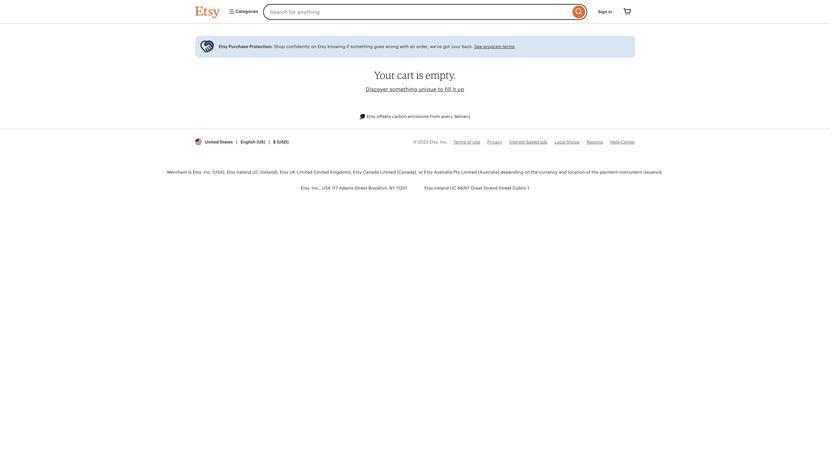 Task type: describe. For each thing, give the bounding box(es) containing it.
unique
[[419, 86, 437, 92]]

cart
[[398, 69, 415, 81]]

local
[[555, 140, 566, 145]]

us image
[[195, 139, 202, 145]]

2 vertical spatial etsy,
[[301, 186, 311, 191]]

or
[[419, 170, 423, 175]]

location
[[569, 170, 586, 175]]

0 vertical spatial uc
[[253, 170, 259, 175]]

purchase
[[229, 44, 248, 49]]

with
[[400, 44, 409, 49]]

(australia)
[[479, 170, 500, 175]]

states
[[220, 140, 233, 145]]

sign in
[[599, 9, 613, 14]]

confidently
[[286, 44, 310, 49]]

1 the from the left
[[532, 170, 538, 175]]

(ireland),
[[260, 170, 279, 175]]

instrument
[[620, 170, 643, 175]]

etsy left the canada
[[353, 170, 362, 175]]

sign in button
[[594, 6, 618, 18]]

to
[[438, 86, 444, 92]]

etsy left purchase
[[219, 44, 228, 49]]

it
[[453, 86, 457, 92]]

(usd)
[[277, 140, 289, 145]]

based
[[527, 140, 540, 145]]

1 vertical spatial ireland
[[435, 186, 449, 191]]

local shops
[[555, 140, 580, 145]]

ads
[[541, 140, 548, 145]]

etsy, for is
[[193, 170, 203, 175]]

goes
[[374, 44, 385, 49]]

sign
[[599, 9, 608, 14]]

0 horizontal spatial on
[[311, 44, 317, 49]]

66/67
[[458, 186, 470, 191]]

0 vertical spatial is
[[417, 69, 424, 81]]

knowing
[[328, 44, 346, 49]]

discover
[[366, 86, 389, 92]]

help
[[611, 140, 620, 145]]

(us)
[[257, 140, 266, 145]]

etsy, for 2023
[[430, 140, 439, 145]]

uk
[[290, 170, 296, 175]]

terms
[[454, 140, 466, 145]]

(united
[[314, 170, 329, 175]]

an
[[410, 44, 416, 49]]

order,
[[417, 44, 429, 49]]

kingdom),
[[331, 170, 352, 175]]

0 horizontal spatial ireland
[[237, 170, 251, 175]]

shop
[[274, 44, 285, 49]]

merchant
[[167, 170, 187, 175]]

program
[[484, 44, 502, 49]]

issuance.
[[644, 170, 664, 175]]

back.
[[462, 44, 474, 49]]

0 horizontal spatial of
[[468, 140, 472, 145]]

delivery
[[454, 114, 471, 119]]

in
[[609, 9, 613, 14]]

payment
[[600, 170, 619, 175]]

etsy down merchant is etsy, inc. (usa), etsy ireland uc (ireland), etsy uk limited (united kingdom), etsy canada limited (canada), or etsy australia pty limited (australia) depending on the currency and location of the payment instrument issuance.
[[425, 186, 434, 191]]

© 2023 etsy, inc.
[[413, 140, 448, 145]]

help center link
[[611, 140, 636, 145]]

privacy
[[488, 140, 503, 145]]

regions
[[587, 140, 604, 145]]

categories button
[[224, 6, 261, 18]]

from
[[430, 114, 440, 119]]

shops
[[567, 140, 580, 145]]

brooklyn,
[[369, 186, 389, 191]]

we've
[[430, 44, 442, 49]]

adams
[[339, 186, 354, 191]]

categories
[[235, 9, 258, 14]]

inc.,
[[312, 186, 321, 191]]

great
[[471, 186, 483, 191]]

got
[[443, 44, 450, 49]]

fill
[[445, 86, 452, 92]]

3 limited from the left
[[462, 170, 477, 175]]

2 | from the left
[[269, 140, 270, 145]]

interest-based ads link
[[510, 140, 548, 145]]

pty
[[454, 170, 460, 175]]

11201
[[397, 186, 408, 191]]

1
[[528, 186, 530, 191]]



Task type: locate. For each thing, give the bounding box(es) containing it.
the left the currency at the top of the page
[[532, 170, 538, 175]]

street
[[355, 186, 368, 191], [499, 186, 512, 191]]

united
[[205, 140, 219, 145]]

currency
[[540, 170, 558, 175]]

1 horizontal spatial limited
[[380, 170, 396, 175]]

0 vertical spatial etsy,
[[430, 140, 439, 145]]

usa
[[322, 186, 331, 191]]

None search field
[[263, 4, 588, 20]]

1 vertical spatial on
[[525, 170, 530, 175]]

etsy purchase protection: shop confidently on etsy knowing if something goes wrong with an order, we've got your back. see program terms
[[219, 44, 515, 49]]

2 the from the left
[[592, 170, 599, 175]]

see program terms link
[[475, 44, 515, 49]]

the
[[532, 170, 538, 175], [592, 170, 599, 175]]

2 street from the left
[[499, 186, 512, 191]]

on right confidently
[[311, 44, 317, 49]]

every
[[442, 114, 453, 119]]

of right location
[[587, 170, 591, 175]]

ny
[[390, 186, 396, 191]]

limited right uk
[[297, 170, 313, 175]]

if
[[347, 44, 350, 49]]

of left use on the top right of the page
[[468, 140, 472, 145]]

the left the payment
[[592, 170, 599, 175]]

limited
[[297, 170, 313, 175], [380, 170, 396, 175], [462, 170, 477, 175]]

united states   |   english (us)   |   $ (usd)
[[203, 140, 289, 145]]

etsy left uk
[[280, 170, 289, 175]]

australia
[[434, 170, 453, 175]]

0 horizontal spatial uc
[[253, 170, 259, 175]]

1 horizontal spatial ireland
[[435, 186, 449, 191]]

| left $
[[269, 140, 270, 145]]

(canada),
[[397, 170, 418, 175]]

1 | from the left
[[236, 140, 237, 145]]

0 horizontal spatial is
[[188, 170, 192, 175]]

your
[[375, 69, 395, 81]]

0 horizontal spatial the
[[532, 170, 538, 175]]

use
[[473, 140, 481, 145]]

0 vertical spatial something
[[351, 44, 373, 49]]

your
[[452, 44, 461, 49]]

ireland down the australia
[[435, 186, 449, 191]]

1 horizontal spatial on
[[525, 170, 530, 175]]

limited right pty
[[462, 170, 477, 175]]

1 vertical spatial uc
[[450, 186, 457, 191]]

0 vertical spatial of
[[468, 140, 472, 145]]

0 horizontal spatial inc.
[[204, 170, 212, 175]]

terms
[[503, 44, 515, 49]]

etsy, right "merchant" at the top left of the page
[[193, 170, 203, 175]]

1 horizontal spatial the
[[592, 170, 599, 175]]

inc. for 2023
[[441, 140, 448, 145]]

0 horizontal spatial limited
[[297, 170, 313, 175]]

inc. for is
[[204, 170, 212, 175]]

1 horizontal spatial etsy,
[[301, 186, 311, 191]]

etsy, left inc.,
[[301, 186, 311, 191]]

|
[[236, 140, 237, 145], [269, 140, 270, 145]]

etsy offsets carbon emissions from every delivery
[[367, 114, 471, 119]]

street left dublin
[[499, 186, 512, 191]]

depending
[[501, 170, 524, 175]]

etsy,
[[430, 140, 439, 145], [193, 170, 203, 175], [301, 186, 311, 191]]

2 horizontal spatial etsy,
[[430, 140, 439, 145]]

1 horizontal spatial |
[[269, 140, 270, 145]]

1 street from the left
[[355, 186, 368, 191]]

1 vertical spatial is
[[188, 170, 192, 175]]

local shops link
[[555, 140, 580, 145]]

0 horizontal spatial something
[[351, 44, 373, 49]]

up
[[458, 86, 465, 92]]

banner
[[183, 0, 648, 24]]

1 limited from the left
[[297, 170, 313, 175]]

1 horizontal spatial something
[[390, 86, 418, 92]]

terms of use link
[[454, 140, 481, 145]]

etsy right or
[[424, 170, 433, 175]]

protection:
[[250, 44, 273, 49]]

english
[[241, 140, 256, 145]]

1 horizontal spatial street
[[499, 186, 512, 191]]

something down cart
[[390, 86, 418, 92]]

street right adams on the left of page
[[355, 186, 368, 191]]

see
[[475, 44, 483, 49]]

inc. left the (usa),
[[204, 170, 212, 175]]

0 vertical spatial ireland
[[237, 170, 251, 175]]

117
[[332, 186, 338, 191]]

0 vertical spatial inc.
[[441, 140, 448, 145]]

0 vertical spatial on
[[311, 44, 317, 49]]

and
[[559, 170, 567, 175]]

etsy, inc., usa 117 adams street brooklyn, ny 11201
[[301, 186, 408, 191]]

banner containing categories
[[183, 0, 648, 24]]

canada
[[363, 170, 379, 175]]

is right "merchant" at the top left of the page
[[188, 170, 192, 175]]

0 horizontal spatial |
[[236, 140, 237, 145]]

uc left 66/67
[[450, 186, 457, 191]]

1 vertical spatial something
[[390, 86, 418, 92]]

0 horizontal spatial street
[[355, 186, 368, 191]]

limited up ny
[[380, 170, 396, 175]]

is right cart
[[417, 69, 424, 81]]

$
[[273, 140, 276, 145]]

ireland right the (usa),
[[237, 170, 251, 175]]

privacy link
[[488, 140, 503, 145]]

| right states
[[236, 140, 237, 145]]

inc.
[[441, 140, 448, 145], [204, 170, 212, 175]]

1 horizontal spatial uc
[[450, 186, 457, 191]]

wrong
[[386, 44, 399, 49]]

2 horizontal spatial limited
[[462, 170, 477, 175]]

offsets
[[377, 114, 391, 119]]

1 vertical spatial inc.
[[204, 170, 212, 175]]

dublin
[[513, 186, 527, 191]]

something right if
[[351, 44, 373, 49]]

2 limited from the left
[[380, 170, 396, 175]]

1 horizontal spatial inc.
[[441, 140, 448, 145]]

©
[[413, 140, 417, 145]]

(usa),
[[213, 170, 226, 175]]

emissions
[[408, 114, 429, 119]]

1 vertical spatial of
[[587, 170, 591, 175]]

1 horizontal spatial of
[[587, 170, 591, 175]]

interest-
[[510, 140, 527, 145]]

regions button
[[587, 139, 604, 145]]

etsy left offsets
[[367, 114, 376, 119]]

of
[[468, 140, 472, 145], [587, 170, 591, 175]]

uc left (ireland),
[[253, 170, 259, 175]]

ireland
[[237, 170, 251, 175], [435, 186, 449, 191]]

interest-based ads
[[510, 140, 548, 145]]

inc. left terms
[[441, 140, 448, 145]]

help center
[[611, 140, 636, 145]]

etsy, right 2023
[[430, 140, 439, 145]]

1 vertical spatial etsy,
[[193, 170, 203, 175]]

strand
[[484, 186, 498, 191]]

1 horizontal spatial is
[[417, 69, 424, 81]]

0 horizontal spatial etsy,
[[193, 170, 203, 175]]

2023
[[418, 140, 429, 145]]

uc
[[253, 170, 259, 175], [450, 186, 457, 191]]

discover something unique to fill it up link
[[366, 86, 465, 92]]

merchant is etsy, inc. (usa), etsy ireland uc (ireland), etsy uk limited (united kingdom), etsy canada limited (canada), or etsy australia pty limited (australia) depending on the currency and location of the payment instrument issuance.
[[167, 170, 664, 175]]

discover something unique to fill it up
[[366, 86, 465, 92]]

empty.
[[426, 69, 456, 81]]

center
[[622, 140, 636, 145]]

on
[[311, 44, 317, 49], [525, 170, 530, 175]]

etsy right the (usa),
[[227, 170, 236, 175]]

your cart is empty.
[[375, 69, 456, 81]]

etsy left the knowing
[[318, 44, 327, 49]]

etsy ireland uc 66/67 great strand street dublin 1
[[425, 186, 530, 191]]

something
[[351, 44, 373, 49], [390, 86, 418, 92]]

terms of use
[[454, 140, 481, 145]]

Search for anything text field
[[263, 4, 571, 20]]

on right depending
[[525, 170, 530, 175]]

carbon
[[392, 114, 407, 119]]



Task type: vqa. For each thing, say whether or not it's contained in the screenshot.
vintage 00s Dolce & Gabbana leather brown jacket image 8
no



